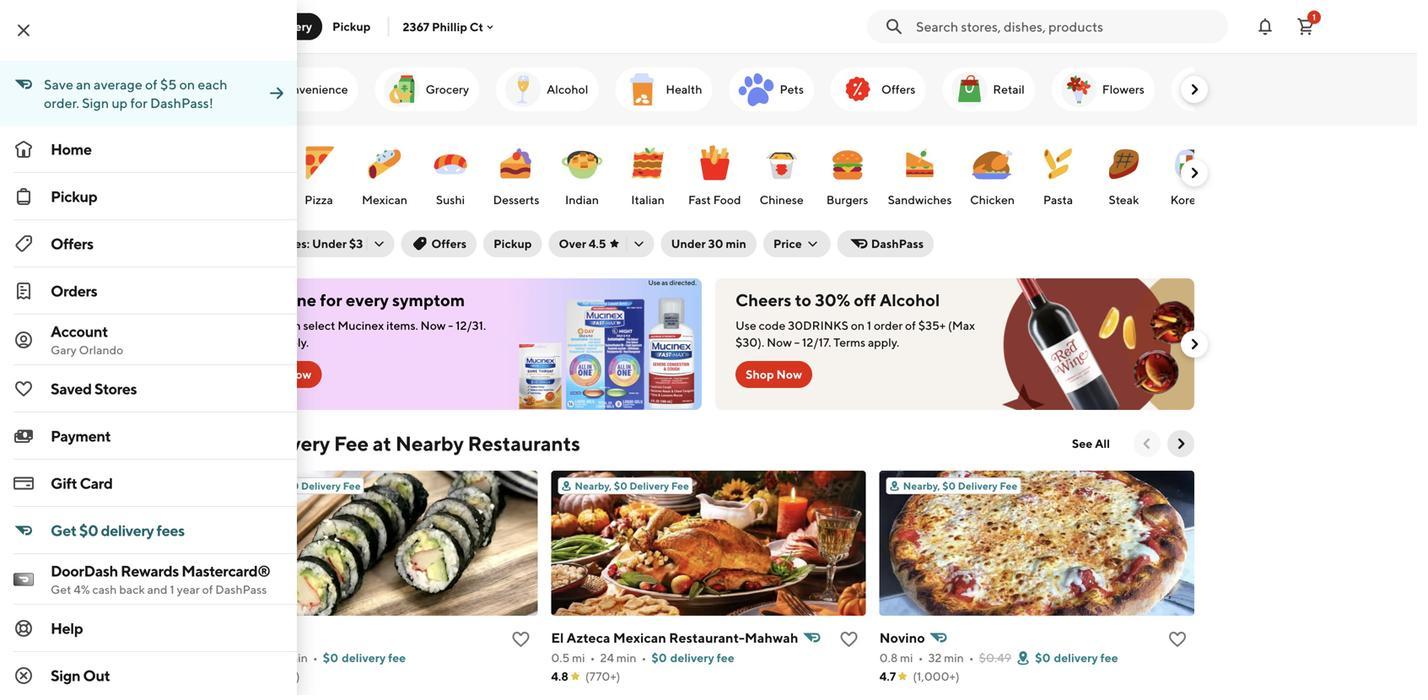 Task type: vqa. For each thing, say whether or not it's contained in the screenshot.
Close Flavors of Fall Box Image
no



Task type: describe. For each thing, give the bounding box(es) containing it.
help
[[51, 619, 83, 637]]

2 • from the left
[[313, 651, 318, 665]]

see all link
[[1062, 430, 1121, 457]]

30
[[708, 237, 724, 251]]

1 get from the top
[[51, 521, 76, 540]]

get $0 delivery fees
[[51, 521, 185, 540]]

over 4.5
[[559, 237, 606, 251]]

shop now button
[[736, 361, 812, 388]]

pickup link
[[0, 173, 297, 220]]

min inside button
[[726, 237, 747, 251]]

order.
[[44, 95, 79, 111]]

flowers
[[1103, 82, 1145, 96]]

payment
[[51, 427, 111, 445]]

over
[[559, 237, 586, 251]]

save an average of $5 on each order. sign up for dashpass! link
[[0, 61, 297, 126]]

click to add this store to your saved list image for novino
[[1168, 629, 1188, 650]]

account gary orlando
[[51, 322, 123, 357]]

apply. inside cheers to 30% off alcohol use code 30drinks on 1 order of $35+ (max $30). now – 12/17. terms apply.
[[868, 335, 900, 349]]

all
[[1095, 437, 1110, 451]]

previous button of carousel image
[[1139, 435, 1156, 452]]

(1,100+)
[[257, 670, 300, 683]]

year
[[177, 583, 200, 597]]

orders
[[51, 282, 97, 300]]

1 inside cheers to 30% off alcohol use code 30drinks on 1 order of $35+ (max $30). now – 12/17. terms apply.
[[867, 319, 872, 332]]

fees:
[[281, 237, 310, 251]]

dashpass!
[[150, 95, 214, 111]]

2 horizontal spatial offers
[[882, 82, 916, 96]]

min for 0.6 mi • 34 min • $0 delivery fee (1,100+)
[[288, 651, 308, 665]]

(max
[[948, 319, 975, 332]]

$0 delivery fee
[[1036, 651, 1119, 665]]

6 • from the left
[[969, 651, 974, 665]]

1 nearby, $0 delivery fee from the left
[[246, 480, 361, 492]]

phillip
[[432, 20, 467, 34]]

save inside save an average of $5 on each order. sign up for dashpass!
[[44, 76, 73, 92]]

every
[[346, 290, 389, 310]]

mi for novino
[[900, 651, 913, 665]]

1 inside "button"
[[1313, 12, 1316, 22]]

orlando
[[79, 343, 123, 357]]

catering image
[[1179, 69, 1219, 110]]

now inside medicine for every symptom save $3 on select mucinex items.  now - 12/31. terms apply.
[[421, 319, 446, 332]]

help link
[[0, 605, 297, 652]]

of inside cheers to 30% off alcohol use code 30drinks on 1 order of $35+ (max $30). now – 12/17. terms apply.
[[905, 319, 916, 332]]

offers button
[[401, 230, 477, 257]]

30%
[[815, 290, 851, 310]]

close image
[[14, 20, 34, 41]]

get inside 'doordash rewards mastercard® get 4% cash back and 1 year of dashpass'
[[51, 583, 71, 597]]

$0 inside 0.6 mi • 34 min • $0 delivery fee (1,100+)
[[323, 651, 338, 665]]

nearby, for novino
[[903, 480, 941, 492]]

rewards
[[121, 562, 179, 580]]

$0 delivery fee at nearby restaurants link
[[223, 430, 580, 457]]

sign out link
[[0, 652, 297, 695]]

price
[[774, 237, 802, 251]]

1 vertical spatial offers link
[[0, 220, 297, 267]]

1 nearby, from the left
[[246, 480, 284, 492]]

grocery
[[426, 82, 469, 96]]

2 items, open order cart image
[[1296, 16, 1316, 37]]

desserts
[[493, 193, 540, 207]]

stores
[[94, 380, 137, 398]]

0 vertical spatial $3
[[349, 237, 363, 251]]

0.8
[[880, 651, 898, 665]]

$0 delivery fee at nearby restaurants
[[223, 432, 580, 456]]

order now button
[[243, 361, 322, 388]]

5 • from the left
[[919, 651, 924, 665]]

medicine
[[243, 290, 317, 310]]

nearby, $0 delivery fee for el azteca mexican restaurant-mahwah
[[575, 480, 689, 492]]

sign out
[[51, 667, 110, 685]]

terms inside cheers to 30% off alcohol use code 30drinks on 1 order of $35+ (max $30). now – 12/17. terms apply.
[[834, 335, 866, 349]]

account
[[51, 322, 108, 340]]

saved stores
[[51, 380, 137, 398]]

steak
[[1109, 193, 1139, 207]]

of inside save an average of $5 on each order. sign up for dashpass!
[[145, 76, 158, 92]]

up
[[112, 95, 128, 111]]

order now
[[253, 367, 312, 381]]

now
[[289, 367, 312, 381]]

2367 phillip ct button
[[403, 20, 497, 34]]

food
[[714, 193, 741, 207]]

gift card
[[51, 474, 113, 492]]

–
[[795, 335, 800, 349]]

restaurant-
[[669, 630, 745, 646]]

0.5 mi • 24 min • $0 delivery fee
[[551, 651, 735, 665]]

delivery inside 0.6 mi • 34 min • $0 delivery fee (1,100+)
[[342, 651, 386, 665]]

alcohol image
[[503, 69, 543, 110]]

1 click to add this store to your saved list image from the left
[[511, 629, 531, 650]]

fast food
[[689, 193, 741, 207]]

dashpass button
[[838, 230, 934, 257]]

code
[[759, 319, 786, 332]]

fee for 0.5 mi • 24 min • $0 delivery fee
[[717, 651, 735, 665]]

1 vertical spatial mexican
[[613, 630, 667, 646]]

$5
[[160, 76, 177, 92]]

indian
[[565, 193, 599, 207]]

notification bell image
[[1256, 16, 1276, 37]]

back
[[119, 583, 145, 597]]

1 button
[[1289, 10, 1323, 43]]

payment link
[[0, 413, 297, 460]]

(770+)
[[586, 670, 621, 683]]

dashpass inside 'button'
[[871, 237, 924, 251]]

offers image
[[838, 69, 878, 110]]

gift
[[51, 474, 77, 492]]

$35+
[[919, 319, 946, 332]]

chinese
[[760, 193, 804, 207]]

each
[[198, 76, 227, 92]]

0 vertical spatial alcohol
[[547, 82, 588, 96]]

sushi
[[436, 193, 465, 207]]

1 inside 'doordash rewards mastercard® get 4% cash back and 1 year of dashpass'
[[170, 583, 174, 597]]

average
[[94, 76, 142, 92]]

mastercard®
[[182, 562, 270, 580]]

1 vertical spatial sign
[[51, 667, 80, 685]]

gary
[[51, 343, 77, 357]]

flowers link
[[1052, 68, 1155, 111]]

doordash rewards mastercard® get 4% cash back and 1 year of dashpass
[[51, 562, 270, 597]]

order
[[874, 319, 903, 332]]

pasta
[[1044, 193, 1073, 207]]

for inside medicine for every symptom save $3 on select mucinex items.  now - 12/31. terms apply.
[[320, 290, 342, 310]]

off
[[854, 290, 876, 310]]

fees
[[157, 521, 185, 540]]

chicken
[[970, 193, 1015, 207]]

azteca
[[567, 630, 611, 646]]

nearby, $0 delivery fee for novino
[[903, 480, 1018, 492]]

dashpass inside 'doordash rewards mastercard® get 4% cash back and 1 year of dashpass'
[[215, 583, 267, 597]]

health
[[666, 82, 702, 96]]

saved
[[51, 380, 92, 398]]

click to add this store to your saved list image for el azteca mexican restaurant-mahwah
[[839, 629, 860, 650]]

0 vertical spatial next button of carousel image
[[1186, 165, 1203, 181]]

card
[[80, 474, 113, 492]]

mucinex
[[338, 319, 384, 332]]

pets image
[[736, 69, 777, 110]]

2 vertical spatial next button of carousel image
[[1173, 435, 1190, 452]]

saved stores link
[[0, 365, 297, 413]]

$30).
[[736, 335, 765, 349]]



Task type: locate. For each thing, give the bounding box(es) containing it.
convenience image
[[233, 69, 273, 110]]

health link
[[615, 68, 713, 111]]

0 vertical spatial get
[[51, 521, 76, 540]]

1
[[1313, 12, 1316, 22], [867, 319, 872, 332], [170, 583, 174, 597]]

0 vertical spatial dashpass
[[871, 237, 924, 251]]

• left the 32
[[919, 651, 924, 665]]

cheers to 30% off alcohol use code 30drinks on 1 order of $35+ (max $30). now – 12/17. terms apply.
[[736, 290, 975, 349]]

0 horizontal spatial fee
[[388, 651, 406, 665]]

1 vertical spatial now
[[767, 335, 792, 349]]

0 horizontal spatial on
[[179, 76, 195, 92]]

$3 down medicine
[[271, 319, 285, 332]]

dashpass down the sandwiches
[[871, 237, 924, 251]]

2 horizontal spatial pickup
[[494, 237, 532, 251]]

min right 30
[[726, 237, 747, 251]]

next button of carousel image
[[1186, 165, 1203, 181], [1186, 336, 1203, 353], [1173, 435, 1190, 452]]

save an average of $5 on each order. sign up for dashpass! status
[[0, 61, 267, 126]]

1 horizontal spatial nearby,
[[575, 480, 612, 492]]

delivery button
[[257, 13, 322, 40]]

el azteca mexican restaurant-mahwah
[[551, 630, 799, 646]]

symptom
[[392, 290, 465, 310]]

1 vertical spatial pickup button
[[484, 230, 542, 257]]

1 horizontal spatial 1
[[867, 319, 872, 332]]

pickup down home
[[51, 187, 97, 205]]

1 horizontal spatial of
[[202, 583, 213, 597]]

use
[[736, 319, 757, 332]]

delivery inside get $0 delivery fees link
[[101, 521, 154, 540]]

mi inside 0.6 mi • 34 min • $0 delivery fee (1,100+)
[[243, 651, 257, 665]]

2 horizontal spatial of
[[905, 319, 916, 332]]

on inside cheers to 30% off alcohol use code 30drinks on 1 order of $35+ (max $30). now – 12/17. terms apply.
[[851, 319, 865, 332]]

for up select
[[320, 290, 342, 310]]

pickup for the leftmost pickup button
[[332, 19, 371, 33]]

0 vertical spatial sign
[[82, 95, 109, 111]]

offers up the orders at the left top of page
[[51, 235, 93, 253]]

0 horizontal spatial under
[[312, 237, 347, 251]]

$0
[[223, 432, 249, 456], [286, 480, 299, 492], [614, 480, 628, 492], [943, 480, 956, 492], [79, 521, 98, 540], [323, 651, 338, 665], [652, 651, 667, 665], [1036, 651, 1051, 665]]

and
[[147, 583, 168, 597]]

nearby, for el azteca mexican restaurant-mahwah
[[575, 480, 612, 492]]

on down off
[[851, 319, 865, 332]]

offers link
[[831, 68, 926, 111], [0, 220, 297, 267]]

2 vertical spatial 1
[[170, 583, 174, 597]]

0 horizontal spatial for
[[130, 95, 148, 111]]

0 horizontal spatial mi
[[243, 651, 257, 665]]

0 vertical spatial 1
[[1313, 12, 1316, 22]]

of left $35+
[[905, 319, 916, 332]]

under left 30
[[671, 237, 706, 251]]

cheers
[[736, 290, 792, 310]]

now inside button
[[777, 367, 802, 381]]

dashpass down mastercard®
[[215, 583, 267, 597]]

2 vertical spatial now
[[777, 367, 802, 381]]

over 4.5 button
[[549, 230, 654, 257]]

alcohol link
[[496, 68, 599, 111]]

1 vertical spatial next button of carousel image
[[1186, 336, 1203, 353]]

min right the 32
[[944, 651, 964, 665]]

alcohol up order
[[880, 290, 940, 310]]

1 vertical spatial 1
[[867, 319, 872, 332]]

1 vertical spatial dashpass
[[215, 583, 267, 597]]

dashpass
[[871, 237, 924, 251], [215, 583, 267, 597]]

1 horizontal spatial for
[[320, 290, 342, 310]]

$3 inside medicine for every symptom save $3 on select mucinex items.  now - 12/31. terms apply.
[[271, 319, 285, 332]]

sign left out
[[51, 667, 80, 685]]

shop
[[746, 367, 774, 381]]

1 horizontal spatial mi
[[572, 651, 585, 665]]

fee
[[388, 651, 406, 665], [717, 651, 735, 665], [1101, 651, 1119, 665]]

min for 0.8 mi • 32 min •
[[944, 651, 964, 665]]

4.8
[[551, 670, 569, 683]]

2 nearby, $0 delivery fee from the left
[[575, 480, 689, 492]]

$3 up the every
[[349, 237, 363, 251]]

of
[[145, 76, 158, 92], [905, 319, 916, 332], [202, 583, 213, 597]]

fee inside 0.6 mi • 34 min • $0 delivery fee (1,100+)
[[388, 651, 406, 665]]

see
[[1072, 437, 1093, 451]]

1 horizontal spatial save
[[243, 319, 269, 332]]

min for 0.5 mi • 24 min • $0 delivery fee
[[617, 651, 637, 665]]

medicine for every symptom save $3 on select mucinex items.  now - 12/31. terms apply.
[[243, 290, 486, 349]]

2 fee from the left
[[717, 651, 735, 665]]

save an average of $5 on each order. sign up for dashpass!
[[44, 76, 227, 111]]

next button of carousel image
[[1186, 81, 1203, 98]]

flowers image
[[1059, 69, 1099, 110]]

2 mi from the left
[[572, 651, 585, 665]]

for right up
[[130, 95, 148, 111]]

order
[[253, 367, 286, 381]]

mi right '0.6'
[[243, 651, 257, 665]]

1 vertical spatial pickup
[[51, 187, 97, 205]]

3 mi from the left
[[900, 651, 913, 665]]

1 fee from the left
[[388, 651, 406, 665]]

2 horizontal spatial nearby,
[[903, 480, 941, 492]]

mexican left sushi
[[362, 193, 408, 207]]

offers right offers icon
[[882, 82, 916, 96]]

2 terms from the left
[[834, 335, 866, 349]]

1 horizontal spatial dashpass
[[871, 237, 924, 251]]

2 horizontal spatial 1
[[1313, 12, 1316, 22]]

0 horizontal spatial apply.
[[277, 335, 309, 349]]

1 horizontal spatial offers
[[431, 237, 467, 251]]

pets
[[780, 82, 804, 96]]

min right 24
[[617, 651, 637, 665]]

convenience link
[[226, 68, 358, 111]]

1 horizontal spatial nearby, $0 delivery fee
[[575, 480, 689, 492]]

apply. down select
[[277, 335, 309, 349]]

mi right 0.8 at the right of page
[[900, 651, 913, 665]]

1 horizontal spatial offers link
[[831, 68, 926, 111]]

1 mi from the left
[[243, 651, 257, 665]]

sign down an on the top left of page
[[82, 95, 109, 111]]

2 under from the left
[[671, 237, 706, 251]]

pickup button down desserts
[[484, 230, 542, 257]]

1 horizontal spatial alcohol
[[880, 290, 940, 310]]

save inside medicine for every symptom save $3 on select mucinex items.  now - 12/31. terms apply.
[[243, 319, 269, 332]]

mi
[[243, 651, 257, 665], [572, 651, 585, 665], [900, 651, 913, 665]]

get
[[51, 521, 76, 540], [51, 583, 71, 597]]

32
[[929, 651, 942, 665]]

terms right 12/17.
[[834, 335, 866, 349]]

see all
[[1072, 437, 1110, 451]]

korean
[[1171, 193, 1209, 207]]

out
[[83, 667, 110, 685]]

0 vertical spatial mexican
[[362, 193, 408, 207]]

2 horizontal spatial click to add this store to your saved list image
[[1168, 629, 1188, 650]]

0 horizontal spatial of
[[145, 76, 158, 92]]

save down medicine
[[243, 319, 269, 332]]

3 click to add this store to your saved list image from the left
[[1168, 629, 1188, 650]]

pets link
[[729, 68, 814, 111]]

1 vertical spatial of
[[905, 319, 916, 332]]

1 horizontal spatial pickup button
[[484, 230, 542, 257]]

• right 34
[[313, 651, 318, 665]]

2 horizontal spatial fee
[[1101, 651, 1119, 665]]

4.7
[[880, 670, 896, 683]]

for inside save an average of $5 on each order. sign up for dashpass!
[[130, 95, 148, 111]]

• left 34
[[262, 651, 267, 665]]

• down el azteca mexican restaurant-mahwah
[[642, 651, 647, 665]]

offers
[[882, 82, 916, 96], [51, 235, 93, 253], [431, 237, 467, 251]]

1 horizontal spatial terms
[[834, 335, 866, 349]]

sign inside save an average of $5 on each order. sign up for dashpass!
[[82, 95, 109, 111]]

12/31.
[[456, 319, 486, 332]]

2 apply. from the left
[[868, 335, 900, 349]]

pickup for pickup button to the right
[[494, 237, 532, 251]]

0 horizontal spatial sign
[[51, 667, 80, 685]]

2 vertical spatial of
[[202, 583, 213, 597]]

get left "4%"
[[51, 583, 71, 597]]

1 horizontal spatial sign
[[82, 95, 109, 111]]

mi right 0.5 at the bottom
[[572, 651, 585, 665]]

0 horizontal spatial alcohol
[[547, 82, 588, 96]]

under inside button
[[671, 237, 706, 251]]

0 horizontal spatial 1
[[170, 583, 174, 597]]

terms up order
[[243, 335, 275, 349]]

delivery inside button
[[267, 19, 312, 33]]

•
[[262, 651, 267, 665], [313, 651, 318, 665], [590, 651, 595, 665], [642, 651, 647, 665], [919, 651, 924, 665], [969, 651, 974, 665]]

retail link
[[943, 68, 1035, 111]]

on inside save an average of $5 on each order. sign up for dashpass!
[[179, 76, 195, 92]]

pickup right delivery button
[[332, 19, 371, 33]]

1 under from the left
[[312, 237, 347, 251]]

2 horizontal spatial mi
[[900, 651, 913, 665]]

on left select
[[287, 319, 301, 332]]

0 horizontal spatial dashpass
[[215, 583, 267, 597]]

0.8 mi • 32 min •
[[880, 651, 974, 665]]

at
[[373, 432, 392, 456]]

1 right notification bell image
[[1313, 12, 1316, 22]]

• left 24
[[590, 651, 595, 665]]

1 right and
[[170, 583, 174, 597]]

now right shop on the right bottom
[[777, 367, 802, 381]]

under 30 min button
[[661, 230, 757, 257]]

0.5
[[551, 651, 570, 665]]

mexican up 0.5 mi • 24 min • $0 delivery fee
[[613, 630, 667, 646]]

3 nearby, from the left
[[903, 480, 941, 492]]

(1,000+)
[[913, 670, 960, 683]]

alcohol right alcohol icon
[[547, 82, 588, 96]]

4.5
[[589, 237, 606, 251]]

min
[[726, 237, 747, 251], [288, 651, 308, 665], [617, 651, 637, 665], [944, 651, 964, 665]]

1 vertical spatial save
[[243, 319, 269, 332]]

3 • from the left
[[590, 651, 595, 665]]

0 horizontal spatial mexican
[[362, 193, 408, 207]]

delivery fees: under $3
[[233, 237, 363, 251]]

0 horizontal spatial nearby,
[[246, 480, 284, 492]]

apply. down order
[[868, 335, 900, 349]]

orders link
[[0, 267, 297, 315]]

grocery image
[[382, 69, 422, 110]]

of inside 'doordash rewards mastercard® get 4% cash back and 1 year of dashpass'
[[202, 583, 213, 597]]

now
[[421, 319, 446, 332], [767, 335, 792, 349], [777, 367, 802, 381]]

0 horizontal spatial terms
[[243, 335, 275, 349]]

2 horizontal spatial nearby, $0 delivery fee
[[903, 480, 1018, 492]]

of right year
[[202, 583, 213, 597]]

on
[[179, 76, 195, 92], [287, 319, 301, 332], [851, 319, 865, 332]]

2 click to add this store to your saved list image from the left
[[839, 629, 860, 650]]

1 horizontal spatial pickup
[[332, 19, 371, 33]]

2367
[[403, 20, 430, 34]]

now inside cheers to 30% off alcohol use code 30drinks on 1 order of $35+ (max $30). now – 12/17. terms apply.
[[767, 335, 792, 349]]

0 vertical spatial pickup
[[332, 19, 371, 33]]

1 horizontal spatial click to add this store to your saved list image
[[839, 629, 860, 650]]

delivery
[[267, 19, 312, 33], [233, 237, 278, 251], [253, 432, 330, 456], [301, 480, 341, 492], [630, 480, 669, 492], [958, 480, 998, 492]]

1 vertical spatial get
[[51, 583, 71, 597]]

alcohol inside cheers to 30% off alcohol use code 30drinks on 1 order of $35+ (max $30). now – 12/17. terms apply.
[[880, 290, 940, 310]]

0 vertical spatial save
[[44, 76, 73, 92]]

0 horizontal spatial $3
[[271, 319, 285, 332]]

terms
[[243, 335, 275, 349], [834, 335, 866, 349]]

1 horizontal spatial mexican
[[613, 630, 667, 646]]

3 nearby, $0 delivery fee from the left
[[903, 480, 1018, 492]]

get $0 delivery fees link
[[0, 507, 297, 554]]

pizza
[[305, 193, 333, 207]]

0 horizontal spatial save
[[44, 76, 73, 92]]

on inside medicine for every symptom save $3 on select mucinex items.  now - 12/31. terms apply.
[[287, 319, 301, 332]]

0 vertical spatial offers link
[[831, 68, 926, 111]]

items.
[[386, 319, 418, 332]]

2 nearby, from the left
[[575, 480, 612, 492]]

30drinks
[[788, 319, 849, 332]]

2 horizontal spatial on
[[851, 319, 865, 332]]

on right $5
[[179, 76, 195, 92]]

4%
[[74, 583, 90, 597]]

0 horizontal spatial offers
[[51, 235, 93, 253]]

mi for el azteca mexican restaurant-mahwah
[[572, 651, 585, 665]]

1 terms from the left
[[243, 335, 275, 349]]

pickup button left 2367
[[322, 13, 381, 40]]

home
[[51, 140, 92, 158]]

get up doordash
[[51, 521, 76, 540]]

under right fees:
[[312, 237, 347, 251]]

min inside 0.6 mi • 34 min • $0 delivery fee (1,100+)
[[288, 651, 308, 665]]

retail image
[[950, 69, 990, 110]]

2 get from the top
[[51, 583, 71, 597]]

1 vertical spatial alcohol
[[880, 290, 940, 310]]

of left $5
[[145, 76, 158, 92]]

1 horizontal spatial $3
[[349, 237, 363, 251]]

0.6 mi • 34 min • $0 delivery fee (1,100+)
[[223, 651, 406, 683]]

0 horizontal spatial click to add this store to your saved list image
[[511, 629, 531, 650]]

fee for 0.6 mi • 34 min • $0 delivery fee (1,100+)
[[388, 651, 406, 665]]

offers down sushi
[[431, 237, 467, 251]]

0 vertical spatial for
[[130, 95, 148, 111]]

click to add this store to your saved list image
[[511, 629, 531, 650], [839, 629, 860, 650], [1168, 629, 1188, 650]]

1 horizontal spatial fee
[[717, 651, 735, 665]]

4 • from the left
[[642, 651, 647, 665]]

health image
[[622, 69, 663, 110]]

0 vertical spatial pickup button
[[322, 13, 381, 40]]

1 horizontal spatial apply.
[[868, 335, 900, 349]]

1 horizontal spatial on
[[287, 319, 301, 332]]

cash
[[92, 583, 117, 597]]

nearby, $0 delivery fee
[[246, 480, 361, 492], [575, 480, 689, 492], [903, 480, 1018, 492]]

now left - at the left
[[421, 319, 446, 332]]

terms inside medicine for every symptom save $3 on select mucinex items.  now - 12/31. terms apply.
[[243, 335, 275, 349]]

apply.
[[277, 335, 309, 349], [868, 335, 900, 349]]

offers inside offers button
[[431, 237, 467, 251]]

nearby,
[[246, 480, 284, 492], [575, 480, 612, 492], [903, 480, 941, 492]]

min right 34
[[288, 651, 308, 665]]

apply. inside medicine for every symptom save $3 on select mucinex items.  now - 12/31. terms apply.
[[277, 335, 309, 349]]

1 horizontal spatial under
[[671, 237, 706, 251]]

3 fee from the left
[[1101, 651, 1119, 665]]

0 horizontal spatial pickup
[[51, 187, 97, 205]]

1 vertical spatial $3
[[271, 319, 285, 332]]

now left –
[[767, 335, 792, 349]]

• left the $0.49
[[969, 651, 974, 665]]

0 vertical spatial of
[[145, 76, 158, 92]]

pickup down desserts
[[494, 237, 532, 251]]

2 vertical spatial pickup
[[494, 237, 532, 251]]

mahwah
[[745, 630, 799, 646]]

select
[[303, 319, 335, 332]]

1 • from the left
[[262, 651, 267, 665]]

0 vertical spatial now
[[421, 319, 446, 332]]

1 vertical spatial for
[[320, 290, 342, 310]]

0 horizontal spatial offers link
[[0, 220, 297, 267]]

1 apply. from the left
[[277, 335, 309, 349]]

0 horizontal spatial nearby, $0 delivery fee
[[246, 480, 361, 492]]

1 left order
[[867, 319, 872, 332]]

gift card link
[[0, 460, 297, 507]]

0 horizontal spatial pickup button
[[322, 13, 381, 40]]

$0.49
[[979, 651, 1012, 665]]

save up the order.
[[44, 76, 73, 92]]

home link
[[0, 126, 297, 173]]



